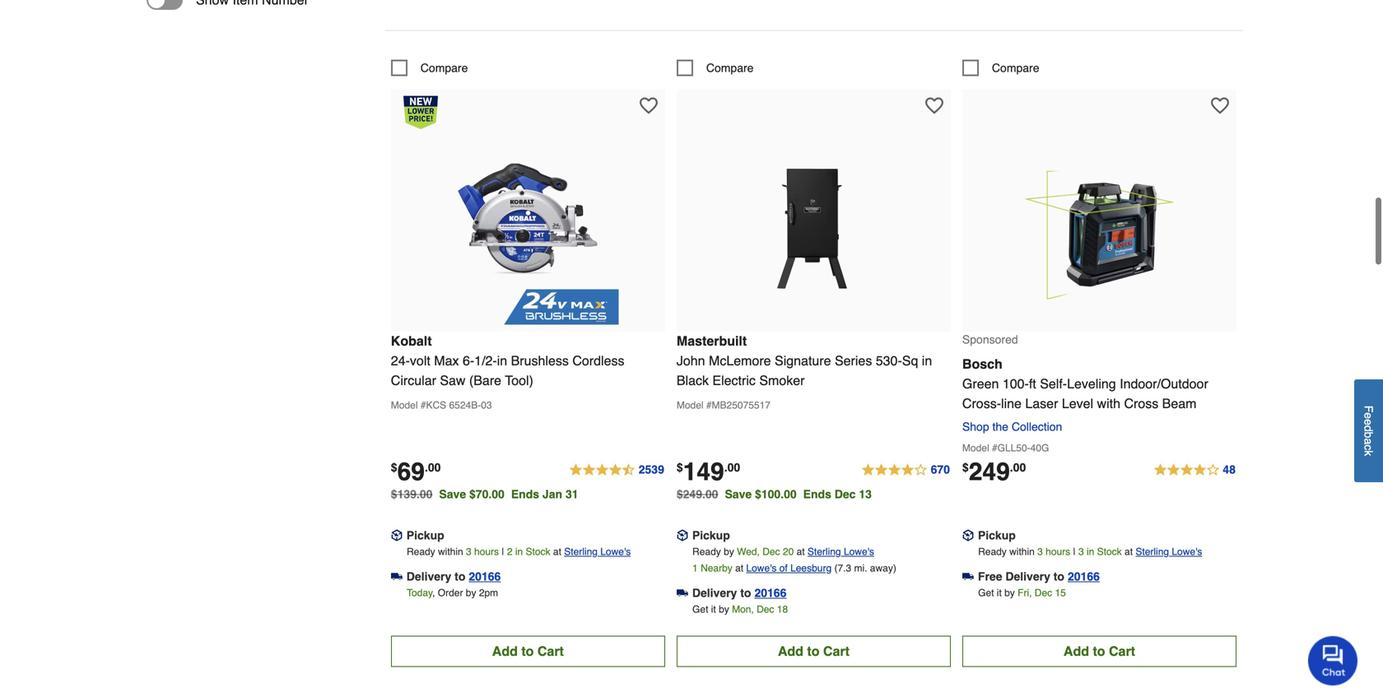 Task type: vqa. For each thing, say whether or not it's contained in the screenshot.
3rd Ready
yes



Task type: describe. For each thing, give the bounding box(es) containing it.
6-
[[463, 353, 474, 368]]

series
[[835, 353, 872, 368]]

2539 button
[[569, 461, 665, 480]]

4.5 stars image
[[569, 461, 665, 480]]

.00 for 69
[[425, 461, 441, 474]]

# for circular
[[421, 400, 426, 411]]

d
[[1362, 426, 1375, 432]]

stock for delivery to 20166
[[526, 546, 550, 558]]

$ 69 .00
[[391, 458, 441, 486]]

add for 3rd add to cart button from left
[[1064, 644, 1089, 659]]

add for 2nd add to cart button from right
[[778, 644, 804, 659]]

model # kcs 6524b-03
[[391, 400, 492, 411]]

wed,
[[737, 546, 760, 558]]

# for electric
[[706, 400, 712, 411]]

$ for 69
[[391, 461, 397, 474]]

ready by wed, dec 20 at sterling lowe's 1 nearby at lowe's of leesburg (7.3 mi. away)
[[692, 546, 896, 574]]

by left 2pm
[[466, 587, 476, 599]]

with
[[1097, 396, 1121, 411]]

actual price $149.00 element
[[677, 458, 740, 486]]

$249.00
[[677, 488, 718, 501]]

2pm
[[479, 587, 498, 599]]

$ 149 .00
[[677, 458, 740, 486]]

2539
[[639, 463, 664, 476]]

green
[[962, 376, 999, 392]]

indoor/outdoor
[[1120, 376, 1208, 392]]

leveling
[[1067, 376, 1116, 392]]

sterling lowe's button for free delivery to 20166
[[1136, 544, 1202, 560]]

actual price $69.00 element
[[391, 458, 441, 486]]

$139.00 save $70.00 ends jan 31
[[391, 488, 578, 501]]

ready for delivery
[[407, 546, 435, 558]]

1000386191 element
[[677, 60, 754, 76]]

jan
[[543, 488, 562, 501]]

69
[[397, 458, 425, 486]]

15
[[1055, 587, 1066, 599]]

delivery for 3 hours
[[407, 570, 451, 583]]

| for 20166
[[502, 546, 504, 558]]

1 add to cart button from the left
[[391, 636, 665, 667]]

2 e from the top
[[1362, 419, 1375, 426]]

1 e from the top
[[1362, 413, 1375, 419]]

dec for get it by mon, dec 18
[[757, 604, 774, 615]]

brushless
[[511, 353, 569, 368]]

.00 for 149
[[724, 461, 740, 474]]

smoker
[[759, 373, 805, 388]]

20166 for at
[[755, 587, 787, 600]]

nearby
[[701, 563, 733, 574]]

530-
[[876, 353, 902, 368]]

(bare
[[469, 373, 501, 388]]

1/2-
[[474, 353, 497, 368]]

20
[[783, 546, 794, 558]]

model for 24-volt max 6-1/2-in brushless cordless circular saw (bare tool)
[[391, 400, 418, 411]]

masterbuilt john mclemore signature series 530-sq in black electric smoker image
[[723, 144, 904, 325]]

6524b-
[[449, 400, 481, 411]]

48
[[1223, 463, 1236, 476]]

mb25075517
[[712, 400, 771, 411]]

save for 69
[[439, 488, 466, 501]]

collection
[[1012, 420, 1062, 434]]

$139.00
[[391, 488, 433, 501]]

149
[[683, 458, 724, 486]]

electric
[[713, 373, 756, 388]]

mon,
[[732, 604, 754, 615]]

in for kobalt 24-volt max 6-1/2-in brushless cordless circular saw (bare tool)
[[497, 353, 507, 368]]

k
[[1362, 451, 1375, 456]]

tool)
[[505, 373, 533, 388]]

new lower price image
[[403, 96, 438, 129]]

sterling for free delivery to 20166
[[1136, 546, 1169, 558]]

13
[[859, 488, 872, 501]]

add to cart for third add to cart button from the right
[[492, 644, 564, 659]]

within for to
[[438, 546, 463, 558]]

was price $139.00 element
[[391, 484, 439, 501]]

it for delivery
[[711, 604, 716, 615]]

3 for to
[[466, 546, 472, 558]]

by left fri,
[[1005, 587, 1015, 599]]

truck filled image
[[677, 588, 688, 599]]

signature
[[775, 353, 831, 368]]

2
[[507, 546, 513, 558]]

sterling for delivery to 20166
[[564, 546, 598, 558]]

masterbuilt
[[677, 333, 747, 349]]

order
[[438, 587, 463, 599]]

$ for 249
[[962, 461, 969, 474]]

bosch
[[962, 357, 1003, 372]]

20166 button for get it by fri, dec 15
[[1068, 569, 1100, 585]]

2 heart outline image from the left
[[925, 97, 943, 115]]

ready for free
[[978, 546, 1007, 558]]

mclemore
[[709, 353, 771, 368]]

c
[[1362, 445, 1375, 451]]

249
[[969, 458, 1010, 486]]

ready inside ready by wed, dec 20 at sterling lowe's 1 nearby at lowe's of leesburg (7.3 mi. away)
[[692, 546, 721, 558]]

laser
[[1025, 396, 1058, 411]]

,
[[433, 587, 435, 599]]

get it by fri, dec 15
[[978, 587, 1066, 599]]

sq
[[902, 353, 918, 368]]

self-
[[1040, 376, 1067, 392]]

line
[[1001, 396, 1022, 411]]

670 button
[[861, 461, 951, 480]]

get for delivery
[[692, 604, 708, 615]]

1002731064 element
[[391, 60, 468, 76]]

within for delivery
[[1009, 546, 1035, 558]]

hours for 20166
[[474, 546, 499, 558]]

ft
[[1029, 376, 1036, 392]]

f
[[1362, 406, 1375, 413]]

cross-
[[962, 396, 1001, 411]]

3 add to cart button from the left
[[962, 636, 1237, 667]]

get for free
[[978, 587, 994, 599]]

compare for 1002731064 'element'
[[421, 61, 468, 75]]

4 stars image for 149
[[861, 461, 951, 480]]

delivery to 20166 for by
[[692, 587, 787, 600]]

dec for $249.00 save $100.00 ends dec 13
[[835, 488, 856, 501]]

circular
[[391, 373, 436, 388]]

31
[[566, 488, 578, 501]]

leesburg
[[790, 563, 832, 574]]

max
[[434, 353, 459, 368]]

pickup for get it by mon, dec 18
[[692, 529, 730, 542]]

.00 for 249
[[1010, 461, 1026, 474]]

sterling lowe's button for delivery to 20166
[[564, 544, 631, 560]]

$100.00
[[755, 488, 797, 501]]

free delivery to 20166
[[978, 570, 1100, 583]]

in for ready within 3 hours | 2 in stock at sterling lowe's
[[515, 546, 523, 558]]

by inside ready by wed, dec 20 at sterling lowe's 1 nearby at lowe's of leesburg (7.3 mi. away)
[[724, 546, 734, 558]]

f e e d b a c k
[[1362, 406, 1375, 456]]

1 heart outline image from the left
[[640, 97, 658, 115]]

level
[[1062, 396, 1093, 411]]

actual price $249.00 element
[[962, 458, 1026, 486]]

shop the collection link
[[962, 420, 1069, 434]]

beam
[[1162, 396, 1197, 411]]

model # mb25075517
[[677, 400, 771, 411]]

$249.00 save $100.00 ends dec 13
[[677, 488, 872, 501]]

18
[[777, 604, 788, 615]]

cross
[[1124, 396, 1159, 411]]

$ for 149
[[677, 461, 683, 474]]

pickup image
[[391, 530, 402, 542]]

cart for 3rd add to cart button from left
[[1109, 644, 1135, 659]]

chat invite button image
[[1308, 636, 1358, 686]]



Task type: locate. For each thing, give the bounding box(es) containing it.
20166 button down ready within 3 hours | 3 in stock at sterling lowe's
[[1068, 569, 1100, 585]]

1 horizontal spatial 20166 button
[[755, 585, 787, 601]]

0 horizontal spatial get
[[692, 604, 708, 615]]

#
[[421, 400, 426, 411], [706, 400, 712, 411], [992, 443, 998, 454]]

1 $ from the left
[[391, 461, 397, 474]]

0 horizontal spatial cart
[[538, 644, 564, 659]]

0 horizontal spatial 20166 button
[[469, 569, 501, 585]]

2 horizontal spatial add
[[1064, 644, 1089, 659]]

| left "2"
[[502, 546, 504, 558]]

0 horizontal spatial add
[[492, 644, 518, 659]]

20166 up 2pm
[[469, 570, 501, 583]]

1 horizontal spatial delivery to 20166
[[692, 587, 787, 600]]

2 pickup image from the left
[[962, 530, 974, 542]]

2 ends from the left
[[803, 488, 831, 501]]

delivery for at
[[692, 587, 737, 600]]

kcs
[[426, 400, 446, 411]]

$ inside $ 249 .00
[[962, 461, 969, 474]]

in up (bare
[[497, 353, 507, 368]]

mi.
[[854, 563, 867, 574]]

it down free
[[997, 587, 1002, 599]]

2 add from the left
[[778, 644, 804, 659]]

ready up nearby
[[692, 546, 721, 558]]

0 horizontal spatial 4 stars image
[[861, 461, 951, 480]]

cart for 2nd add to cart button from right
[[823, 644, 850, 659]]

dec
[[835, 488, 856, 501], [763, 546, 780, 558], [1035, 587, 1052, 599], [757, 604, 774, 615]]

1 stock from the left
[[526, 546, 550, 558]]

cordless
[[572, 353, 624, 368]]

b
[[1362, 432, 1375, 439]]

add down 18
[[778, 644, 804, 659]]

2 horizontal spatial .00
[[1010, 461, 1026, 474]]

e up b
[[1362, 419, 1375, 426]]

5001934989 element
[[962, 60, 1039, 76]]

1 horizontal spatial it
[[997, 587, 1002, 599]]

3 for delivery
[[1038, 546, 1043, 558]]

4 stars image containing 48
[[1153, 461, 1237, 480]]

ends left jan
[[511, 488, 539, 501]]

in inside masterbuilt john mclemore signature series 530-sq in black electric smoker
[[922, 353, 932, 368]]

1 add to cart from the left
[[492, 644, 564, 659]]

1
[[692, 563, 698, 574]]

1 horizontal spatial add
[[778, 644, 804, 659]]

heart outline image
[[1211, 97, 1229, 115]]

1 horizontal spatial cart
[[823, 644, 850, 659]]

lowe's down 4.5 stars image
[[600, 546, 631, 558]]

dec left the 20
[[763, 546, 780, 558]]

delivery to 20166 up today , order by 2pm
[[407, 570, 501, 583]]

0 horizontal spatial add to cart button
[[391, 636, 665, 667]]

heart outline image
[[640, 97, 658, 115], [925, 97, 943, 115]]

3 sterling lowe's button from the left
[[1136, 544, 1202, 560]]

in for ready within 3 hours | 3 in stock at sterling lowe's
[[1087, 546, 1094, 558]]

1 horizontal spatial truck filled image
[[962, 571, 974, 583]]

truck filled image for free
[[962, 571, 974, 583]]

2 4 stars image from the left
[[1153, 461, 1237, 480]]

1 pickup image from the left
[[677, 530, 688, 542]]

1 horizontal spatial $
[[677, 461, 683, 474]]

add down 15
[[1064, 644, 1089, 659]]

20166 button
[[469, 569, 501, 585], [1068, 569, 1100, 585], [755, 585, 787, 601]]

1 horizontal spatial hours
[[1046, 546, 1070, 558]]

.00 up was price $249.00 element
[[724, 461, 740, 474]]

0 horizontal spatial $
[[391, 461, 397, 474]]

2 horizontal spatial $
[[962, 461, 969, 474]]

0 horizontal spatial add to cart
[[492, 644, 564, 659]]

2 horizontal spatial sterling lowe's button
[[1136, 544, 1202, 560]]

ready up free
[[978, 546, 1007, 558]]

compare inside 5001934989 element
[[992, 61, 1039, 75]]

away)
[[870, 563, 896, 574]]

3 sterling from the left
[[1136, 546, 1169, 558]]

in up free delivery to 20166
[[1087, 546, 1094, 558]]

0 horizontal spatial 20166
[[469, 570, 501, 583]]

1 4 stars image from the left
[[861, 461, 951, 480]]

1 horizontal spatial get
[[978, 587, 994, 599]]

20166 up 18
[[755, 587, 787, 600]]

hours up free delivery to 20166
[[1046, 546, 1070, 558]]

1 horizontal spatial pickup
[[692, 529, 730, 542]]

ready up "today"
[[407, 546, 435, 558]]

0 horizontal spatial delivery
[[407, 570, 451, 583]]

get down free
[[978, 587, 994, 599]]

1 compare from the left
[[421, 61, 468, 75]]

get it by mon, dec 18
[[692, 604, 788, 615]]

0 vertical spatial it
[[997, 587, 1002, 599]]

20166 button for get it by mon, dec 18
[[755, 585, 787, 601]]

delivery to 20166 up get it by mon, dec 18
[[692, 587, 787, 600]]

model for john mclemore signature series 530-sq in black electric smoker
[[677, 400, 704, 411]]

20166 button up 18
[[755, 585, 787, 601]]

1 ready from the left
[[407, 546, 435, 558]]

1 cart from the left
[[538, 644, 564, 659]]

0 horizontal spatial pickup image
[[677, 530, 688, 542]]

$ right 2539
[[677, 461, 683, 474]]

48 button
[[1153, 461, 1237, 480]]

1 within from the left
[[438, 546, 463, 558]]

add to cart button down 18
[[677, 636, 951, 667]]

1 horizontal spatial heart outline image
[[925, 97, 943, 115]]

ready within 3 hours | 2 in stock at sterling lowe's
[[407, 546, 631, 558]]

compare
[[421, 61, 468, 75], [706, 61, 754, 75], [992, 61, 1039, 75]]

0 horizontal spatial heart outline image
[[640, 97, 658, 115]]

dec left 18
[[757, 604, 774, 615]]

in right "sq" in the right of the page
[[922, 353, 932, 368]]

2 compare from the left
[[706, 61, 754, 75]]

it left the mon,
[[711, 604, 716, 615]]

4 stars image down 'beam'
[[1153, 461, 1237, 480]]

2 within from the left
[[1009, 546, 1035, 558]]

sponsored
[[962, 333, 1018, 346]]

pickup image for free
[[962, 530, 974, 542]]

john
[[677, 353, 705, 368]]

hours for to
[[1046, 546, 1070, 558]]

0 horizontal spatial truck filled image
[[391, 571, 402, 583]]

add to cart down 18
[[778, 644, 850, 659]]

2 horizontal spatial cart
[[1109, 644, 1135, 659]]

1 horizontal spatial ends
[[803, 488, 831, 501]]

to
[[455, 570, 465, 583], [1054, 570, 1065, 583], [740, 587, 751, 600], [521, 644, 534, 659], [807, 644, 820, 659], [1093, 644, 1105, 659]]

add to cart for 2nd add to cart button from right
[[778, 644, 850, 659]]

hours left "2"
[[474, 546, 499, 558]]

20166 for 3 hours
[[469, 570, 501, 583]]

delivery down nearby
[[692, 587, 737, 600]]

2 horizontal spatial sterling
[[1136, 546, 1169, 558]]

pickup image down $249.00
[[677, 530, 688, 542]]

lowe's down 48 button
[[1172, 546, 1202, 558]]

20166 button for today , order by 2pm
[[469, 569, 501, 585]]

2 horizontal spatial 20166
[[1068, 570, 1100, 583]]

add to cart for 3rd add to cart button from left
[[1064, 644, 1135, 659]]

2 $ from the left
[[677, 461, 683, 474]]

save left the $70.00
[[439, 488, 466, 501]]

# down black
[[706, 400, 712, 411]]

delivery up ","
[[407, 570, 451, 583]]

savings save $70.00 element
[[439, 488, 585, 501]]

in
[[497, 353, 507, 368], [922, 353, 932, 368], [515, 546, 523, 558], [1087, 546, 1094, 558]]

$ inside $ 69 .00
[[391, 461, 397, 474]]

lowe's up mi.
[[844, 546, 874, 558]]

e up d at the right bottom of the page
[[1362, 413, 1375, 419]]

add for third add to cart button from the right
[[492, 644, 518, 659]]

1 sterling lowe's button from the left
[[564, 544, 631, 560]]

0 horizontal spatial stock
[[526, 546, 550, 558]]

24-
[[391, 353, 410, 368]]

1 horizontal spatial sterling
[[808, 546, 841, 558]]

model down circular
[[391, 400, 418, 411]]

1 horizontal spatial 20166
[[755, 587, 787, 600]]

0 horizontal spatial delivery to 20166
[[407, 570, 501, 583]]

model # gll50-40g
[[962, 443, 1049, 454]]

fri,
[[1018, 587, 1032, 599]]

# down circular
[[421, 400, 426, 411]]

$ up $139.00
[[391, 461, 397, 474]]

pickup for get it by fri, dec 15
[[978, 529, 1016, 542]]

1 save from the left
[[439, 488, 466, 501]]

0 horizontal spatial compare
[[421, 61, 468, 75]]

within up free delivery to 20166
[[1009, 546, 1035, 558]]

1 add from the left
[[492, 644, 518, 659]]

kobalt 24-volt max 6-1/2-in brushless cordless circular saw (bare tool) image
[[437, 144, 619, 325]]

ends for 149
[[803, 488, 831, 501]]

0 horizontal spatial model
[[391, 400, 418, 411]]

truck filled image down pickup icon
[[391, 571, 402, 583]]

2 save from the left
[[725, 488, 752, 501]]

0 horizontal spatial sterling lowe's button
[[564, 544, 631, 560]]

1 horizontal spatial 4 stars image
[[1153, 461, 1237, 480]]

$ 249 .00
[[962, 458, 1026, 486]]

1 horizontal spatial 3
[[1038, 546, 1043, 558]]

by
[[724, 546, 734, 558], [466, 587, 476, 599], [1005, 587, 1015, 599], [719, 604, 729, 615]]

1 hours from the left
[[474, 546, 499, 558]]

| for to
[[1073, 546, 1076, 558]]

2 add to cart button from the left
[[677, 636, 951, 667]]

add to cart down 15
[[1064, 644, 1135, 659]]

1 horizontal spatial save
[[725, 488, 752, 501]]

dec left 13 at right bottom
[[835, 488, 856, 501]]

(7.3
[[834, 563, 851, 574]]

.00 up was price $139.00 element
[[425, 461, 441, 474]]

1 horizontal spatial add to cart
[[778, 644, 850, 659]]

1 horizontal spatial add to cart button
[[677, 636, 951, 667]]

1 horizontal spatial delivery
[[692, 587, 737, 600]]

sterling inside ready by wed, dec 20 at sterling lowe's 1 nearby at lowe's of leesburg (7.3 mi. away)
[[808, 546, 841, 558]]

truck filled image
[[391, 571, 402, 583], [962, 571, 974, 583]]

2 .00 from the left
[[724, 461, 740, 474]]

$ right the 670
[[962, 461, 969, 474]]

$70.00
[[469, 488, 505, 501]]

.00 down gll50-
[[1010, 461, 1026, 474]]

3 compare from the left
[[992, 61, 1039, 75]]

2 | from the left
[[1073, 546, 1076, 558]]

add to cart button down 2pm
[[391, 636, 665, 667]]

save for 149
[[725, 488, 752, 501]]

was price $249.00 element
[[677, 484, 725, 501]]

cart for third add to cart button from the right
[[538, 644, 564, 659]]

3 add to cart from the left
[[1064, 644, 1135, 659]]

model down "shop"
[[962, 443, 989, 454]]

1 horizontal spatial sterling lowe's button
[[808, 544, 874, 560]]

2 horizontal spatial delivery
[[1006, 570, 1050, 583]]

shop the collection
[[962, 420, 1062, 434]]

2 3 from the left
[[1038, 546, 1043, 558]]

lowe's of leesburg button
[[746, 560, 832, 577]]

4 stars image
[[861, 461, 951, 480], [1153, 461, 1237, 480]]

1 horizontal spatial stock
[[1097, 546, 1122, 558]]

3 pickup from the left
[[978, 529, 1016, 542]]

shop
[[962, 420, 989, 434]]

4 stars image containing 670
[[861, 461, 951, 480]]

1 horizontal spatial model
[[677, 400, 704, 411]]

2 horizontal spatial ready
[[978, 546, 1007, 558]]

0 vertical spatial delivery to 20166
[[407, 570, 501, 583]]

in right "2"
[[515, 546, 523, 558]]

2 add to cart from the left
[[778, 644, 850, 659]]

.00 inside $ 69 .00
[[425, 461, 441, 474]]

1 sterling from the left
[[564, 546, 598, 558]]

1 horizontal spatial .00
[[724, 461, 740, 474]]

# down the
[[992, 443, 998, 454]]

4 stars image for 249
[[1153, 461, 1237, 480]]

1 3 from the left
[[466, 546, 472, 558]]

masterbuilt john mclemore signature series 530-sq in black electric smoker
[[677, 333, 932, 388]]

by left the mon,
[[719, 604, 729, 615]]

ends dec 13 element
[[803, 488, 878, 501]]

pickup up nearby
[[692, 529, 730, 542]]

dec left 15
[[1035, 587, 1052, 599]]

by left wed,
[[724, 546, 734, 558]]

today
[[407, 587, 433, 599]]

compare inside 1002731064 'element'
[[421, 61, 468, 75]]

today , order by 2pm
[[407, 587, 498, 599]]

pickup up free
[[978, 529, 1016, 542]]

1 vertical spatial get
[[692, 604, 708, 615]]

100-
[[1003, 376, 1029, 392]]

black
[[677, 373, 709, 388]]

$ inside $ 149 .00
[[677, 461, 683, 474]]

save down $ 149 .00
[[725, 488, 752, 501]]

0 horizontal spatial ready
[[407, 546, 435, 558]]

3 add from the left
[[1064, 644, 1089, 659]]

20166 down ready within 3 hours | 3 in stock at sterling lowe's
[[1068, 570, 1100, 583]]

stock right "2"
[[526, 546, 550, 558]]

compare for 5001934989 element
[[992, 61, 1039, 75]]

1 | from the left
[[502, 546, 504, 558]]

0 horizontal spatial ends
[[511, 488, 539, 501]]

dec for get it by fri, dec 15
[[1035, 587, 1052, 599]]

1 horizontal spatial ready
[[692, 546, 721, 558]]

.00 inside $ 149 .00
[[724, 461, 740, 474]]

get
[[978, 587, 994, 599], [692, 604, 708, 615]]

within up order
[[438, 546, 463, 558]]

get down the 1
[[692, 604, 708, 615]]

0 horizontal spatial sterling
[[564, 546, 598, 558]]

2 horizontal spatial add to cart button
[[962, 636, 1237, 667]]

1 truck filled image from the left
[[391, 571, 402, 583]]

3
[[466, 546, 472, 558], [1038, 546, 1043, 558], [1079, 546, 1084, 558]]

1 horizontal spatial |
[[1073, 546, 1076, 558]]

delivery
[[407, 570, 451, 583], [1006, 570, 1050, 583], [692, 587, 737, 600]]

2 horizontal spatial pickup
[[978, 529, 1016, 542]]

ends right $100.00
[[803, 488, 831, 501]]

|
[[502, 546, 504, 558], [1073, 546, 1076, 558]]

0 horizontal spatial .00
[[425, 461, 441, 474]]

2 pickup from the left
[[692, 529, 730, 542]]

lowe's down wed,
[[746, 563, 777, 574]]

0 horizontal spatial save
[[439, 488, 466, 501]]

2 stock from the left
[[1097, 546, 1122, 558]]

kobalt 24-volt max 6-1/2-in brushless cordless circular saw (bare tool)
[[391, 333, 624, 388]]

it for free
[[997, 587, 1002, 599]]

ends
[[511, 488, 539, 501], [803, 488, 831, 501]]

1 horizontal spatial #
[[706, 400, 712, 411]]

savings save $100.00 element
[[725, 488, 878, 501]]

2 horizontal spatial compare
[[992, 61, 1039, 75]]

0 vertical spatial get
[[978, 587, 994, 599]]

saw
[[440, 373, 466, 388]]

kobalt
[[391, 333, 432, 349]]

2 cart from the left
[[823, 644, 850, 659]]

20166
[[469, 570, 501, 583], [1068, 570, 1100, 583], [755, 587, 787, 600]]

1 horizontal spatial compare
[[706, 61, 754, 75]]

0 horizontal spatial |
[[502, 546, 504, 558]]

2 horizontal spatial #
[[992, 443, 998, 454]]

40g
[[1030, 443, 1049, 454]]

03
[[481, 400, 492, 411]]

3 .00 from the left
[[1010, 461, 1026, 474]]

bosch green 100-ft self-leveling indoor/outdoor cross-line laser level with cross beam
[[962, 357, 1208, 411]]

0 horizontal spatial #
[[421, 400, 426, 411]]

2 horizontal spatial 20166 button
[[1068, 569, 1100, 585]]

$
[[391, 461, 397, 474], [677, 461, 683, 474], [962, 461, 969, 474]]

2 horizontal spatial add to cart
[[1064, 644, 1135, 659]]

compare inside 1000386191 'element'
[[706, 61, 754, 75]]

2 horizontal spatial 3
[[1079, 546, 1084, 558]]

of
[[779, 563, 788, 574]]

pickup for today , order by 2pm
[[407, 529, 444, 542]]

add to cart button down 15
[[962, 636, 1237, 667]]

stock up free delivery to 20166
[[1097, 546, 1122, 558]]

0 horizontal spatial 3
[[466, 546, 472, 558]]

add down 2pm
[[492, 644, 518, 659]]

delivery up fri,
[[1006, 570, 1050, 583]]

670
[[931, 463, 950, 476]]

add to cart
[[492, 644, 564, 659], [778, 644, 850, 659], [1064, 644, 1135, 659]]

add to cart down 2pm
[[492, 644, 564, 659]]

truck filled image for delivery
[[391, 571, 402, 583]]

1 vertical spatial it
[[711, 604, 716, 615]]

0 horizontal spatial hours
[[474, 546, 499, 558]]

ready within 3 hours | 3 in stock at sterling lowe's
[[978, 546, 1202, 558]]

3 3 from the left
[[1079, 546, 1084, 558]]

pickup image down 249
[[962, 530, 974, 542]]

0 horizontal spatial it
[[711, 604, 716, 615]]

.00 inside $ 249 .00
[[1010, 461, 1026, 474]]

1 horizontal spatial pickup image
[[962, 530, 974, 542]]

2 sterling from the left
[[808, 546, 841, 558]]

2 ready from the left
[[692, 546, 721, 558]]

ends jan 31 element
[[511, 488, 585, 501]]

truck filled image left free
[[962, 571, 974, 583]]

1 vertical spatial delivery to 20166
[[692, 587, 787, 600]]

a
[[1362, 439, 1375, 445]]

1 pickup from the left
[[407, 529, 444, 542]]

ends for 69
[[511, 488, 539, 501]]

f e e d b a c k button
[[1354, 380, 1383, 483]]

the
[[993, 420, 1009, 434]]

add to cart button
[[391, 636, 665, 667], [677, 636, 951, 667], [962, 636, 1237, 667]]

pickup right pickup icon
[[407, 529, 444, 542]]

e
[[1362, 413, 1375, 419], [1362, 419, 1375, 426]]

2 sterling lowe's button from the left
[[808, 544, 874, 560]]

2 horizontal spatial model
[[962, 443, 989, 454]]

delivery to 20166 for order
[[407, 570, 501, 583]]

3 cart from the left
[[1109, 644, 1135, 659]]

bosch green 100-ft self-leveling indoor/outdoor cross-line laser level with cross beam image
[[1009, 144, 1190, 325]]

show item number element
[[147, 0, 309, 10]]

pickup image for delivery
[[677, 530, 688, 542]]

gll50-
[[998, 443, 1031, 454]]

20166 button up 2pm
[[469, 569, 501, 585]]

3 $ from the left
[[962, 461, 969, 474]]

| up free delivery to 20166
[[1073, 546, 1076, 558]]

model down black
[[677, 400, 704, 411]]

2 truck filled image from the left
[[962, 571, 974, 583]]

dec inside ready by wed, dec 20 at sterling lowe's 1 nearby at lowe's of leesburg (7.3 mi. away)
[[763, 546, 780, 558]]

compare for 1000386191 'element'
[[706, 61, 754, 75]]

2 hours from the left
[[1046, 546, 1070, 558]]

1 .00 from the left
[[425, 461, 441, 474]]

4 stars image up 13 at right bottom
[[861, 461, 951, 480]]

in inside the kobalt 24-volt max 6-1/2-in brushless cordless circular saw (bare tool)
[[497, 353, 507, 368]]

3 ready from the left
[[978, 546, 1007, 558]]

stock for free delivery to 20166
[[1097, 546, 1122, 558]]

pickup image
[[677, 530, 688, 542], [962, 530, 974, 542]]

0 horizontal spatial pickup
[[407, 529, 444, 542]]

1 ends from the left
[[511, 488, 539, 501]]

lowe's
[[600, 546, 631, 558], [844, 546, 874, 558], [1172, 546, 1202, 558], [746, 563, 777, 574]]

1 horizontal spatial within
[[1009, 546, 1035, 558]]

pickup
[[407, 529, 444, 542], [692, 529, 730, 542], [978, 529, 1016, 542]]

free
[[978, 570, 1002, 583]]

0 horizontal spatial within
[[438, 546, 463, 558]]



